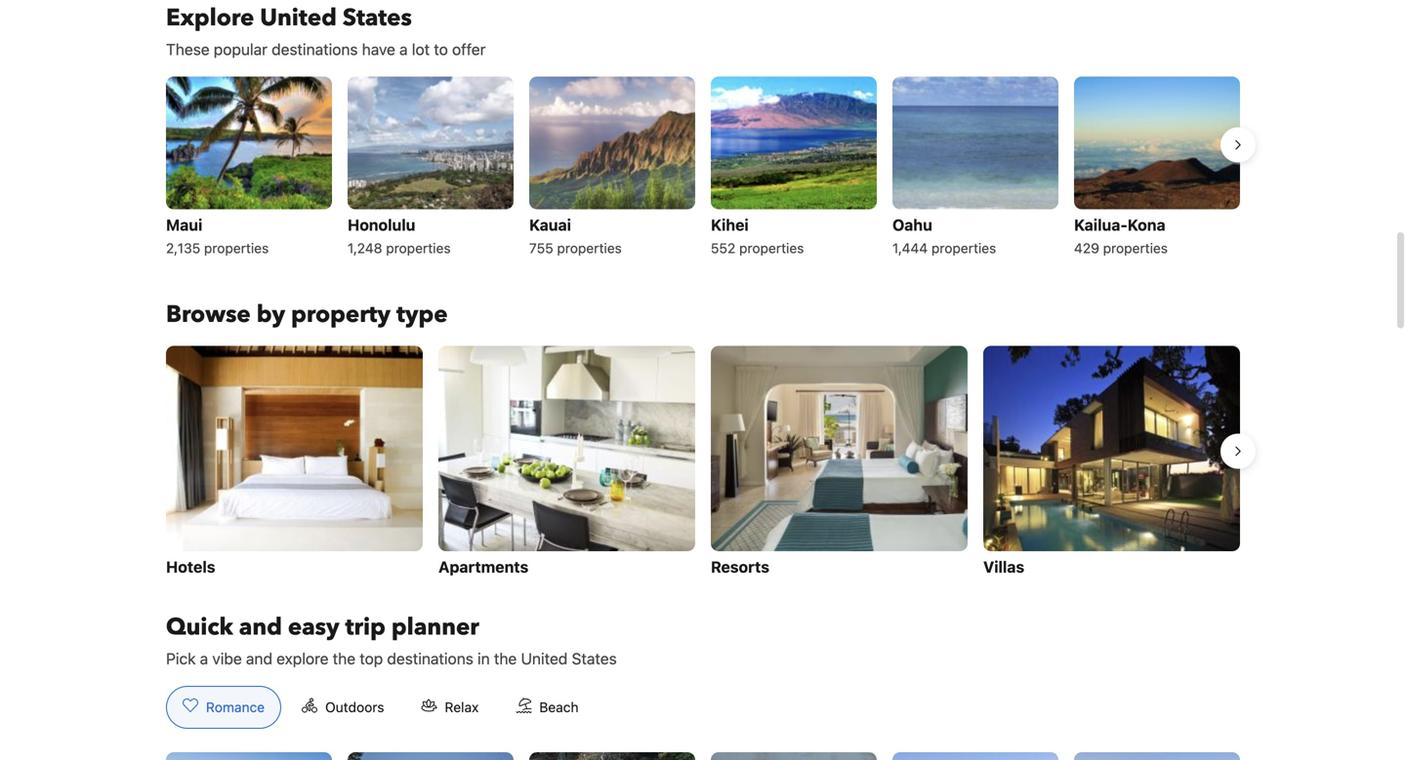 Task type: vqa. For each thing, say whether or not it's contained in the screenshot.
nov
no



Task type: locate. For each thing, give the bounding box(es) containing it.
properties inside oahu 1,444 properties
[[932, 240, 997, 256]]

vibe
[[212, 650, 242, 669]]

explore united states these popular destinations have a lot to offer
[[166, 2, 486, 59]]

destinations left have at top left
[[272, 40, 358, 59]]

and
[[239, 612, 282, 644], [246, 650, 273, 669]]

romance button
[[166, 687, 281, 730]]

0 horizontal spatial the
[[333, 650, 356, 669]]

these
[[166, 40, 210, 59]]

1 horizontal spatial states
[[572, 650, 617, 669]]

destinations down planner
[[387, 650, 474, 669]]

0 horizontal spatial a
[[200, 650, 208, 669]]

1 vertical spatial region
[[150, 338, 1256, 589]]

0 horizontal spatial united
[[260, 2, 337, 34]]

and up 'vibe'
[[239, 612, 282, 644]]

region
[[150, 69, 1256, 268], [150, 338, 1256, 589]]

a
[[400, 40, 408, 59], [200, 650, 208, 669]]

properties down honolulu
[[386, 240, 451, 256]]

2 properties from the left
[[386, 240, 451, 256]]

0 vertical spatial a
[[400, 40, 408, 59]]

a inside explore united states these popular destinations have a lot to offer
[[400, 40, 408, 59]]

1 horizontal spatial a
[[400, 40, 408, 59]]

beach
[[539, 700, 579, 716]]

2 region from the top
[[150, 338, 1256, 589]]

tab list
[[150, 687, 611, 731]]

the
[[333, 650, 356, 669], [494, 650, 517, 669]]

kona
[[1128, 216, 1166, 234]]

browse
[[166, 299, 251, 331]]

pick
[[166, 650, 196, 669]]

1 properties from the left
[[204, 240, 269, 256]]

destinations
[[272, 40, 358, 59], [387, 650, 474, 669]]

have
[[362, 40, 395, 59]]

1 vertical spatial a
[[200, 650, 208, 669]]

0 vertical spatial region
[[150, 69, 1256, 268]]

0 vertical spatial destinations
[[272, 40, 358, 59]]

states up beach
[[572, 650, 617, 669]]

united up beach button
[[521, 650, 568, 669]]

0 vertical spatial united
[[260, 2, 337, 34]]

property
[[291, 299, 391, 331]]

united inside quick and easy trip planner pick a vibe and explore the top destinations in the united states
[[521, 650, 568, 669]]

browse by property type
[[166, 299, 448, 331]]

region containing maui
[[150, 69, 1256, 268]]

lot
[[412, 40, 430, 59]]

1 region from the top
[[150, 69, 1256, 268]]

1 horizontal spatial destinations
[[387, 650, 474, 669]]

properties right 2,135
[[204, 240, 269, 256]]

properties inside kihei 552 properties
[[740, 240, 804, 256]]

by
[[257, 299, 285, 331]]

properties down kihei
[[740, 240, 804, 256]]

552
[[711, 240, 736, 256]]

0 horizontal spatial states
[[343, 2, 412, 34]]

hotels
[[166, 558, 215, 577]]

a inside quick and easy trip planner pick a vibe and explore the top destinations in the united states
[[200, 650, 208, 669]]

1 horizontal spatial united
[[521, 650, 568, 669]]

4 properties from the left
[[740, 240, 804, 256]]

properties inside the maui 2,135 properties
[[204, 240, 269, 256]]

755
[[529, 240, 554, 256]]

outdoors
[[325, 700, 384, 716]]

offer
[[452, 40, 486, 59]]

united
[[260, 2, 337, 34], [521, 650, 568, 669]]

1 vertical spatial states
[[572, 650, 617, 669]]

quick
[[166, 612, 233, 644]]

1 horizontal spatial the
[[494, 650, 517, 669]]

6 properties from the left
[[1104, 240, 1168, 256]]

properties
[[204, 240, 269, 256], [386, 240, 451, 256], [557, 240, 622, 256], [740, 240, 804, 256], [932, 240, 997, 256], [1104, 240, 1168, 256]]

planner
[[392, 612, 479, 644]]

properties inside kauai 755 properties
[[557, 240, 622, 256]]

states
[[343, 2, 412, 34], [572, 650, 617, 669]]

villas link
[[984, 346, 1241, 581]]

oahu
[[893, 216, 933, 234]]

3 properties from the left
[[557, 240, 622, 256]]

properties inside honolulu 1,248 properties
[[386, 240, 451, 256]]

5 properties from the left
[[932, 240, 997, 256]]

beach button
[[499, 687, 595, 730]]

properties for maui
[[204, 240, 269, 256]]

honolulu 1,248 properties
[[348, 216, 451, 256]]

properties down kona
[[1104, 240, 1168, 256]]

explore
[[277, 650, 329, 669]]

resorts link
[[711, 346, 968, 581]]

properties right 1,444
[[932, 240, 997, 256]]

properties down kauai
[[557, 240, 622, 256]]

united up popular
[[260, 2, 337, 34]]

0 vertical spatial states
[[343, 2, 412, 34]]

a left 'vibe'
[[200, 650, 208, 669]]

the right in at left bottom
[[494, 650, 517, 669]]

the left 'top'
[[333, 650, 356, 669]]

popular
[[214, 40, 268, 59]]

oahu 1,444 properties
[[893, 216, 997, 256]]

1,248
[[348, 240, 382, 256]]

1 vertical spatial destinations
[[387, 650, 474, 669]]

1 vertical spatial united
[[521, 650, 568, 669]]

kailua-kona 429 properties
[[1075, 216, 1168, 256]]

a left lot
[[400, 40, 408, 59]]

states up have at top left
[[343, 2, 412, 34]]

0 horizontal spatial destinations
[[272, 40, 358, 59]]

and right 'vibe'
[[246, 650, 273, 669]]



Task type: describe. For each thing, give the bounding box(es) containing it.
429
[[1075, 240, 1100, 256]]

kihei
[[711, 216, 749, 234]]

resorts
[[711, 558, 770, 577]]

honolulu
[[348, 216, 416, 234]]

1 vertical spatial and
[[246, 650, 273, 669]]

properties for kihei
[[740, 240, 804, 256]]

romance
[[206, 700, 265, 716]]

in
[[478, 650, 490, 669]]

relax button
[[405, 687, 496, 730]]

kailua-
[[1075, 216, 1128, 234]]

trip
[[345, 612, 386, 644]]

outdoors button
[[285, 687, 401, 730]]

top
[[360, 650, 383, 669]]

2 the from the left
[[494, 650, 517, 669]]

hotels link
[[166, 346, 423, 581]]

1 the from the left
[[333, 650, 356, 669]]

villas
[[984, 558, 1025, 577]]

0 vertical spatial and
[[239, 612, 282, 644]]

2,135
[[166, 240, 200, 256]]

kauai
[[529, 216, 571, 234]]

easy
[[288, 612, 340, 644]]

apartments
[[439, 558, 529, 577]]

kauai 755 properties
[[529, 216, 622, 256]]

states inside quick and easy trip planner pick a vibe and explore the top destinations in the united states
[[572, 650, 617, 669]]

kihei 552 properties
[[711, 216, 804, 256]]

type
[[397, 299, 448, 331]]

apartments link
[[439, 346, 696, 581]]

to
[[434, 40, 448, 59]]

region containing hotels
[[150, 338, 1256, 589]]

united inside explore united states these popular destinations have a lot to offer
[[260, 2, 337, 34]]

properties inside kailua-kona 429 properties
[[1104, 240, 1168, 256]]

destinations inside explore united states these popular destinations have a lot to offer
[[272, 40, 358, 59]]

1,444
[[893, 240, 928, 256]]

maui 2,135 properties
[[166, 216, 269, 256]]

properties for kauai
[[557, 240, 622, 256]]

explore
[[166, 2, 254, 34]]

properties for honolulu
[[386, 240, 451, 256]]

states inside explore united states these popular destinations have a lot to offer
[[343, 2, 412, 34]]

quick and easy trip planner pick a vibe and explore the top destinations in the united states
[[166, 612, 617, 669]]

maui
[[166, 216, 203, 234]]

relax
[[445, 700, 479, 716]]

properties for oahu
[[932, 240, 997, 256]]

tab list containing romance
[[150, 687, 611, 731]]

destinations inside quick and easy trip planner pick a vibe and explore the top destinations in the united states
[[387, 650, 474, 669]]



